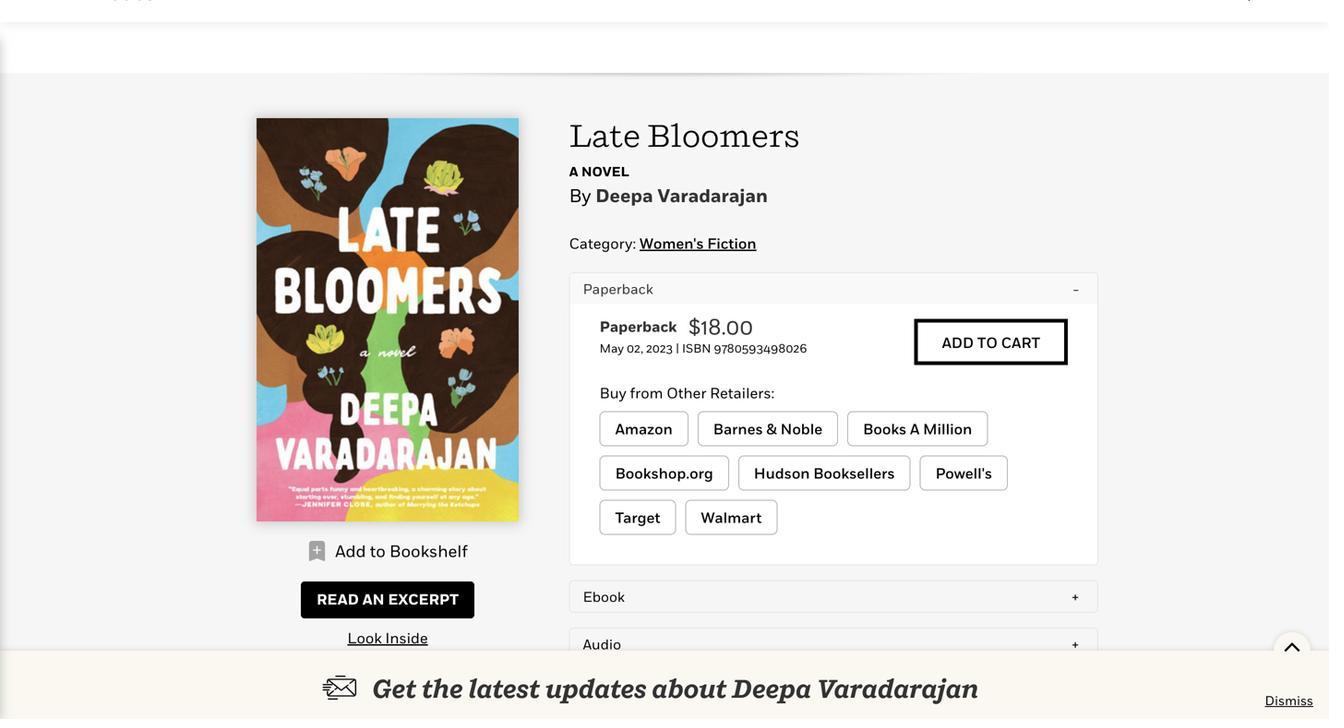 Task type: describe. For each thing, give the bounding box(es) containing it.
-
[[1073, 280, 1079, 297]]

walmart
[[701, 509, 762, 526]]

isbn
[[682, 341, 711, 356]]

to for bookshelf
[[370, 541, 386, 561]]

02,
[[627, 341, 644, 356]]

a novel
[[569, 163, 630, 179]]

expand/collapse sign up banner image
[[1284, 633, 1302, 660]]

powell's link
[[920, 456, 1008, 491]]

1 vertical spatial paperback
[[600, 318, 677, 335]]

buy
[[600, 384, 627, 402]]

read an excerpt
[[317, 591, 459, 608]]

from
[[630, 384, 663, 402]]

&
[[767, 420, 777, 438]]

+ for ebook
[[1072, 588, 1079, 605]]

2023
[[646, 341, 673, 356]]

by deepa varadarajan
[[569, 184, 768, 206]]

amazon
[[616, 420, 673, 438]]

may
[[600, 341, 624, 356]]

booksellers
[[814, 464, 895, 482]]

0 horizontal spatial a
[[569, 163, 579, 179]]

bookshop.org link
[[600, 456, 729, 491]]

0 horizontal spatial deepa
[[596, 184, 653, 206]]

books a million link
[[848, 411, 988, 446]]

$18.00
[[688, 313, 754, 340]]

an
[[363, 591, 385, 608]]

look inside link
[[348, 629, 428, 647]]

add for add to bookshelf
[[335, 541, 366, 561]]

by
[[569, 184, 591, 206]]

get
[[373, 673, 417, 704]]

audio
[[583, 636, 621, 653]]

bookshop.org
[[616, 464, 714, 482]]

barnes
[[714, 420, 763, 438]]

about
[[652, 673, 727, 704]]

dismiss link
[[1266, 692, 1314, 710]]

dismiss
[[1266, 693, 1314, 708]]

retailers:
[[710, 384, 775, 402]]

9780593498026
[[714, 341, 807, 356]]

look
[[348, 629, 382, 647]]

category:
[[569, 235, 636, 252]]

add to bookshelf
[[335, 541, 468, 561]]

books a million
[[864, 420, 973, 438]]

other
[[667, 384, 707, 402]]

women's
[[640, 235, 704, 252]]

walmart link
[[686, 500, 778, 535]]

0 horizontal spatial varadarajan
[[658, 184, 768, 206]]

bloomers
[[647, 116, 800, 154]]

cart
[[1002, 334, 1041, 351]]

hudson booksellers link
[[738, 456, 911, 491]]

1 vertical spatial varadarajan
[[817, 673, 979, 704]]

the
[[422, 673, 463, 704]]

add to cart button
[[915, 319, 1068, 365]]



Task type: vqa. For each thing, say whether or not it's contained in the screenshot.
IDENTITIES. in the bottom right of the page
no



Task type: locate. For each thing, give the bounding box(es) containing it.
hudson booksellers
[[754, 464, 895, 482]]

to for cart
[[978, 334, 998, 351]]

noble
[[781, 420, 823, 438]]

excerpt
[[388, 591, 459, 608]]

barnes & noble
[[714, 420, 823, 438]]

target
[[616, 509, 661, 526]]

updates
[[546, 673, 647, 704]]

ebook
[[583, 588, 625, 605]]

late bloomers by deepa varadarajan image
[[257, 118, 519, 522]]

paperback down category:
[[583, 280, 654, 297]]

1 vertical spatial deepa
[[732, 673, 812, 704]]

latest
[[468, 673, 541, 704]]

to inside button
[[978, 334, 998, 351]]

to left cart
[[978, 334, 998, 351]]

paperback up 02,
[[600, 318, 677, 335]]

to up an
[[370, 541, 386, 561]]

0 vertical spatial deepa
[[596, 184, 653, 206]]

a
[[569, 163, 579, 179], [910, 420, 920, 438]]

books
[[864, 420, 907, 438]]

late bloomers
[[569, 116, 800, 154]]

0 vertical spatial to
[[978, 334, 998, 351]]

1 horizontal spatial to
[[978, 334, 998, 351]]

1 + from the top
[[1072, 588, 1079, 605]]

late
[[569, 116, 641, 154]]

deepa varadarajan link
[[596, 184, 768, 207]]

read an excerpt link
[[301, 582, 475, 619]]

deepa right about
[[732, 673, 812, 704]]

novel
[[582, 163, 630, 179]]

bookshelf
[[390, 541, 468, 561]]

women's fiction link
[[640, 235, 757, 253]]

1 horizontal spatial varadarajan
[[817, 673, 979, 704]]

add inside button
[[942, 334, 974, 351]]

|
[[676, 341, 680, 356]]

1 vertical spatial a
[[910, 420, 920, 438]]

a up by
[[569, 163, 579, 179]]

0 vertical spatial varadarajan
[[658, 184, 768, 206]]

look inside
[[348, 629, 428, 647]]

may 02, 2023 | isbn 9780593498026
[[600, 341, 807, 356]]

add left cart
[[942, 334, 974, 351]]

inside
[[385, 629, 428, 647]]

1 horizontal spatial a
[[910, 420, 920, 438]]

add
[[942, 334, 974, 351], [335, 541, 366, 561]]

0 vertical spatial a
[[569, 163, 579, 179]]

0 vertical spatial paperback
[[583, 280, 654, 297]]

1 horizontal spatial add
[[942, 334, 974, 351]]

+
[[1072, 588, 1079, 605], [1072, 636, 1079, 653]]

paperback link
[[600, 318, 688, 341]]

to
[[978, 334, 998, 351], [370, 541, 386, 561]]

0 horizontal spatial to
[[370, 541, 386, 561]]

+ for audio
[[1072, 636, 1079, 653]]

target link
[[600, 500, 676, 535]]

1 vertical spatial +
[[1072, 636, 1079, 653]]

2 + from the top
[[1072, 636, 1079, 653]]

fiction
[[708, 235, 757, 252]]

a inside books a million "link"
[[910, 420, 920, 438]]

hudson
[[754, 464, 810, 482]]

powell's
[[936, 464, 993, 482]]

million
[[923, 420, 973, 438]]

paperback
[[583, 280, 654, 297], [600, 318, 677, 335]]

1 vertical spatial to
[[370, 541, 386, 561]]

a right books
[[910, 420, 920, 438]]

category: women's fiction
[[569, 235, 757, 252]]

0 vertical spatial add
[[942, 334, 974, 351]]

read
[[317, 591, 359, 608]]

add to cart
[[942, 334, 1041, 351]]

add up read
[[335, 541, 366, 561]]

1 horizontal spatial deepa
[[732, 673, 812, 704]]

add for add to cart
[[942, 334, 974, 351]]

deepa
[[596, 184, 653, 206], [732, 673, 812, 704]]

buy from other retailers:
[[600, 384, 775, 402]]

varadarajan
[[658, 184, 768, 206], [817, 673, 979, 704]]

0 vertical spatial +
[[1072, 588, 1079, 605]]

1 vertical spatial add
[[335, 541, 366, 561]]

0 horizontal spatial add
[[335, 541, 366, 561]]

amazon link
[[600, 411, 689, 446]]

barnes & noble link
[[698, 411, 839, 446]]

deepa down novel
[[596, 184, 653, 206]]

get the latest updates about deepa varadarajan
[[373, 673, 979, 704]]



